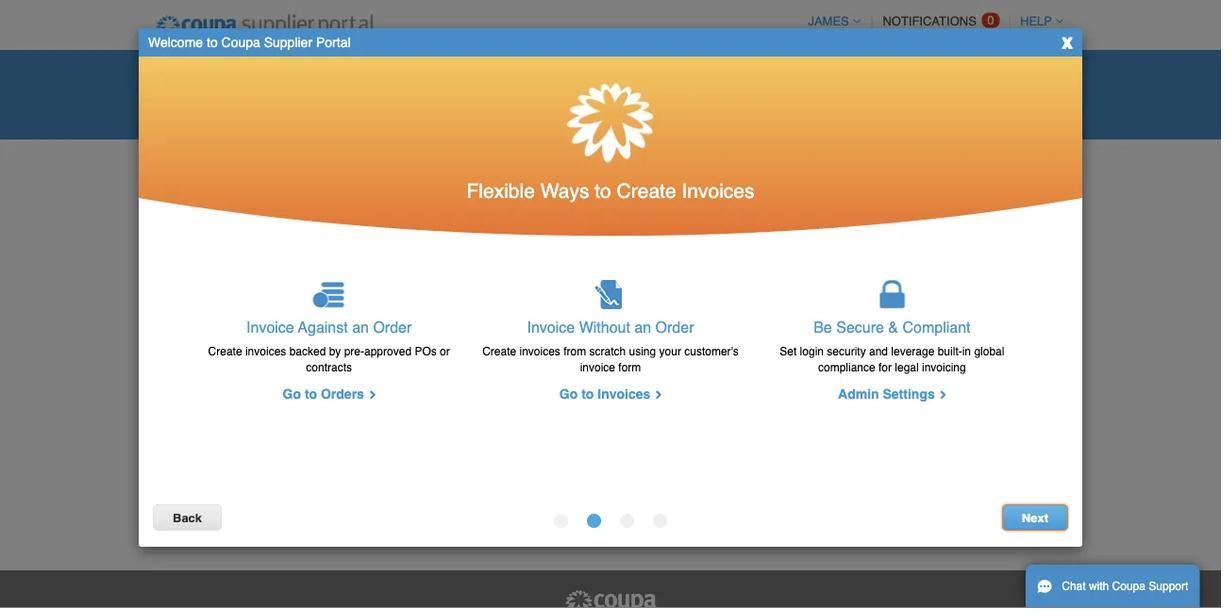Task type: vqa. For each thing, say whether or not it's contained in the screenshot.
Country/Region to the top
no



Task type: describe. For each thing, give the bounding box(es) containing it.
delete button
[[482, 344, 559, 370]]

add-ons
[[172, 105, 227, 125]]

create for invoice without an order
[[482, 345, 516, 358]]

pre-
[[344, 345, 364, 358]]

go to orders link
[[283, 387, 375, 402]]

supplier
[[264, 35, 312, 50]]

in
[[962, 345, 971, 358]]

chat
[[1062, 580, 1086, 594]]

sourcing link
[[932, 59, 1014, 88]]

create for invoice against an order
[[208, 345, 242, 358]]

login
[[800, 345, 824, 358]]

0 vertical spatial orders
[[311, 64, 357, 83]]

add-ons link
[[159, 101, 239, 129]]

business
[[768, 64, 826, 83]]

service/time sheets link
[[373, 59, 530, 88]]

welcome
[[148, 35, 203, 50]]

chat with coupa support button
[[1026, 565, 1200, 609]]

go to invoices
[[559, 387, 650, 402]]

global
[[974, 345, 1004, 358]]

sheets
[[474, 64, 518, 83]]

next
[[1022, 511, 1048, 526]]

notification
[[903, 176, 970, 190]]

catalogs link
[[671, 59, 752, 88]]

scratch
[[589, 345, 626, 358]]

and
[[869, 345, 888, 358]]

coupa for to
[[221, 35, 260, 50]]

profile link
[[228, 59, 295, 88]]

chat with coupa support
[[1062, 580, 1188, 594]]

next button
[[1002, 505, 1068, 531]]

coupa for with
[[1112, 580, 1146, 594]]

your
[[659, 345, 681, 358]]

invoice for invoice against an order
[[246, 319, 294, 336]]

my notifications
[[158, 164, 357, 200]]

setup link
[[243, 101, 305, 129]]

1 vertical spatial coupa supplier portal image
[[563, 590, 658, 609]]

go for against
[[283, 387, 301, 402]]

built-
[[938, 345, 962, 358]]

x
[[1062, 30, 1073, 52]]

as
[[831, 351, 845, 365]]

invoice against an order create invoices backed by pre-approved pos or contracts
[[208, 319, 450, 374]]

to for invoice against an order
[[305, 387, 317, 402]]

welcome to coupa supplier portal
[[148, 35, 351, 50]]

set
[[780, 345, 797, 358]]

notification preferences link
[[883, 169, 1063, 195]]

go to orders
[[283, 387, 364, 402]]

asn
[[546, 64, 574, 83]]

admin
[[838, 387, 879, 402]]

compliance
[[818, 361, 875, 374]]

performance
[[830, 64, 916, 83]]

backed
[[289, 345, 326, 358]]

approved
[[364, 345, 411, 358]]

customer's
[[684, 345, 739, 358]]

be secure & compliant set login security and leverage built-in global compliance for legal invoicing
[[780, 319, 1004, 374]]

invoices link
[[590, 59, 667, 88]]

secure
[[836, 319, 884, 336]]

mark as read button
[[779, 344, 898, 370]]

for
[[879, 361, 892, 374]]

invoice without an order create invoices from scratch using your customer's invoice form
[[482, 319, 739, 374]]

without
[[579, 319, 630, 336]]

form
[[618, 361, 641, 374]]

legal
[[895, 361, 919, 374]]

message
[[574, 277, 626, 292]]

admin settings link
[[838, 387, 946, 402]]



Task type: locate. For each thing, give the bounding box(es) containing it.
order for invoice without an order
[[655, 319, 694, 336]]

mark
[[799, 351, 828, 365]]

profile
[[240, 64, 283, 83]]

0 horizontal spatial coupa supplier portal image
[[143, 3, 387, 50]]

go to invoices link
[[559, 387, 662, 402]]

invoices
[[245, 345, 286, 358], [519, 345, 560, 358]]

an inside invoice against an order create invoices backed by pre-approved pos or contracts
[[352, 319, 369, 336]]

1 vertical spatial invoices
[[598, 387, 650, 402]]

catalogs
[[683, 64, 740, 83]]

asn link
[[534, 59, 586, 88]]

invoices left from
[[519, 345, 560, 358]]

1 invoices from the left
[[245, 345, 286, 358]]

0 vertical spatial coupa
[[221, 35, 260, 50]]

invoices down form on the right bottom of the page
[[598, 387, 650, 402]]

1 horizontal spatial coupa
[[1112, 580, 1146, 594]]

by
[[329, 345, 341, 358]]

1 horizontal spatial to
[[305, 387, 317, 402]]

0 vertical spatial coupa supplier portal image
[[143, 3, 387, 50]]

1 go from the left
[[283, 387, 301, 402]]

2 go from the left
[[559, 387, 578, 402]]

1 vertical spatial coupa
[[1112, 580, 1146, 594]]

1 horizontal spatial create
[[482, 345, 516, 358]]

with
[[1089, 580, 1109, 594]]

an up "pre-"
[[352, 319, 369, 336]]

back button
[[153, 505, 222, 531]]

1 horizontal spatial invoices
[[519, 345, 560, 358]]

&
[[888, 319, 898, 336]]

using
[[629, 345, 656, 358]]

order inside invoice without an order create invoices from scratch using your customer's invoice form
[[655, 319, 694, 336]]

2 invoices from the left
[[519, 345, 560, 358]]

invoices left backed
[[245, 345, 286, 358]]

invoices inside invoice against an order create invoices backed by pre-approved pos or contracts
[[245, 345, 286, 358]]

1 horizontal spatial an
[[634, 319, 651, 336]]

invoices for invoice against an order
[[245, 345, 286, 358]]

to for invoice without an order
[[581, 387, 594, 402]]

notifications
[[202, 164, 357, 200]]

go for without
[[559, 387, 578, 402]]

0 horizontal spatial invoice
[[246, 319, 294, 336]]

create inside invoice against an order create invoices backed by pre-approved pos or contracts
[[208, 345, 242, 358]]

admin settings
[[838, 387, 935, 402]]

setup
[[255, 105, 293, 125]]

business performance link
[[756, 59, 928, 88]]

invoicing
[[922, 361, 966, 374]]

invoice
[[580, 361, 615, 374]]

1 vertical spatial orders
[[321, 387, 364, 402]]

delete
[[502, 351, 539, 365]]

0 horizontal spatial go
[[283, 387, 301, 402]]

2 horizontal spatial to
[[581, 387, 594, 402]]

to
[[207, 35, 218, 50], [305, 387, 317, 402], [581, 387, 594, 402]]

orders link
[[299, 59, 369, 88]]

1 horizontal spatial go
[[559, 387, 578, 402]]

1 create from the left
[[208, 345, 242, 358]]

invoice inside invoice without an order create invoices from scratch using your customer's invoice form
[[527, 319, 575, 336]]

0 horizontal spatial create
[[208, 345, 242, 358]]

leverage
[[891, 345, 935, 358]]

invoice up from
[[527, 319, 575, 336]]

0 horizontal spatial order
[[373, 319, 412, 336]]

from
[[564, 345, 586, 358]]

against
[[298, 319, 348, 336]]

read
[[848, 351, 878, 365]]

1 horizontal spatial order
[[655, 319, 694, 336]]

sourcing
[[944, 64, 1002, 83]]

go down from
[[559, 387, 578, 402]]

order inside invoice against an order create invoices backed by pre-approved pos or contracts
[[373, 319, 412, 336]]

or
[[440, 345, 450, 358]]

0 horizontal spatial an
[[352, 319, 369, 336]]

back
[[173, 511, 202, 526]]

pos
[[415, 345, 437, 358]]

coupa supplier portal image
[[143, 3, 387, 50], [563, 590, 658, 609]]

an up using at the right of page
[[634, 319, 651, 336]]

create
[[208, 345, 242, 358], [482, 345, 516, 358]]

settings
[[883, 387, 935, 402]]

invoice inside invoice against an order create invoices backed by pre-approved pos or contracts
[[246, 319, 294, 336]]

order up your
[[655, 319, 694, 336]]

invoice up backed
[[246, 319, 294, 336]]

invoices inside invoice without an order create invoices from scratch using your customer's invoice form
[[519, 345, 560, 358]]

0 horizontal spatial coupa
[[221, 35, 260, 50]]

0 horizontal spatial to
[[207, 35, 218, 50]]

my
[[158, 164, 195, 200]]

create right or
[[482, 345, 516, 358]]

1 horizontal spatial invoice
[[527, 319, 575, 336]]

orders
[[311, 64, 357, 83], [321, 387, 364, 402]]

invoices
[[602, 64, 655, 83], [598, 387, 650, 402]]

invoice
[[246, 319, 294, 336], [527, 319, 575, 336]]

0 horizontal spatial invoices
[[245, 345, 286, 358]]

create inside invoice without an order create invoices from scratch using your customer's invoice form
[[482, 345, 516, 358]]

invoices right asn
[[602, 64, 655, 83]]

an
[[352, 319, 369, 336], [634, 319, 651, 336]]

portal
[[316, 35, 351, 50]]

coupa right with
[[1112, 580, 1146, 594]]

create left backed
[[208, 345, 242, 358]]

0 vertical spatial invoices
[[602, 64, 655, 83]]

coupa inside button
[[1112, 580, 1146, 594]]

home link
[[159, 59, 224, 88]]

preferences
[[973, 176, 1044, 190]]

to down 'invoice'
[[581, 387, 594, 402]]

invoice for invoice without an order
[[527, 319, 575, 336]]

orders down portal
[[311, 64, 357, 83]]

ons
[[203, 105, 227, 125]]

service/time sheets
[[385, 64, 518, 83]]

support
[[1149, 580, 1188, 594]]

compliant
[[903, 319, 971, 336]]

coupa
[[221, 35, 260, 50], [1112, 580, 1146, 594]]

order for invoice against an order
[[373, 319, 412, 336]]

x button
[[1062, 30, 1073, 52]]

go down backed
[[283, 387, 301, 402]]

2 create from the left
[[482, 345, 516, 358]]

invoices for invoice without an order
[[519, 345, 560, 358]]

1 horizontal spatial coupa supplier portal image
[[563, 590, 658, 609]]

1 order from the left
[[373, 319, 412, 336]]

1 an from the left
[[352, 319, 369, 336]]

service/time
[[385, 64, 470, 83]]

orders down contracts
[[321, 387, 364, 402]]

home
[[172, 64, 212, 83]]

be
[[814, 319, 832, 336]]

order up approved
[[373, 319, 412, 336]]

add-
[[172, 105, 203, 125]]

business performance
[[768, 64, 916, 83]]

an for against
[[352, 319, 369, 336]]

contracts
[[306, 361, 352, 374]]

1 invoice from the left
[[246, 319, 294, 336]]

security
[[827, 345, 866, 358]]

notification preferences
[[903, 176, 1044, 190]]

to right welcome
[[207, 35, 218, 50]]

coupa up profile
[[221, 35, 260, 50]]

2 order from the left
[[655, 319, 694, 336]]

an for without
[[634, 319, 651, 336]]

mark as read
[[799, 351, 878, 365]]

2 an from the left
[[634, 319, 651, 336]]

an inside invoice without an order create invoices from scratch using your customer's invoice form
[[634, 319, 651, 336]]

2 invoice from the left
[[527, 319, 575, 336]]

order
[[373, 319, 412, 336], [655, 319, 694, 336]]

to down contracts
[[305, 387, 317, 402]]



